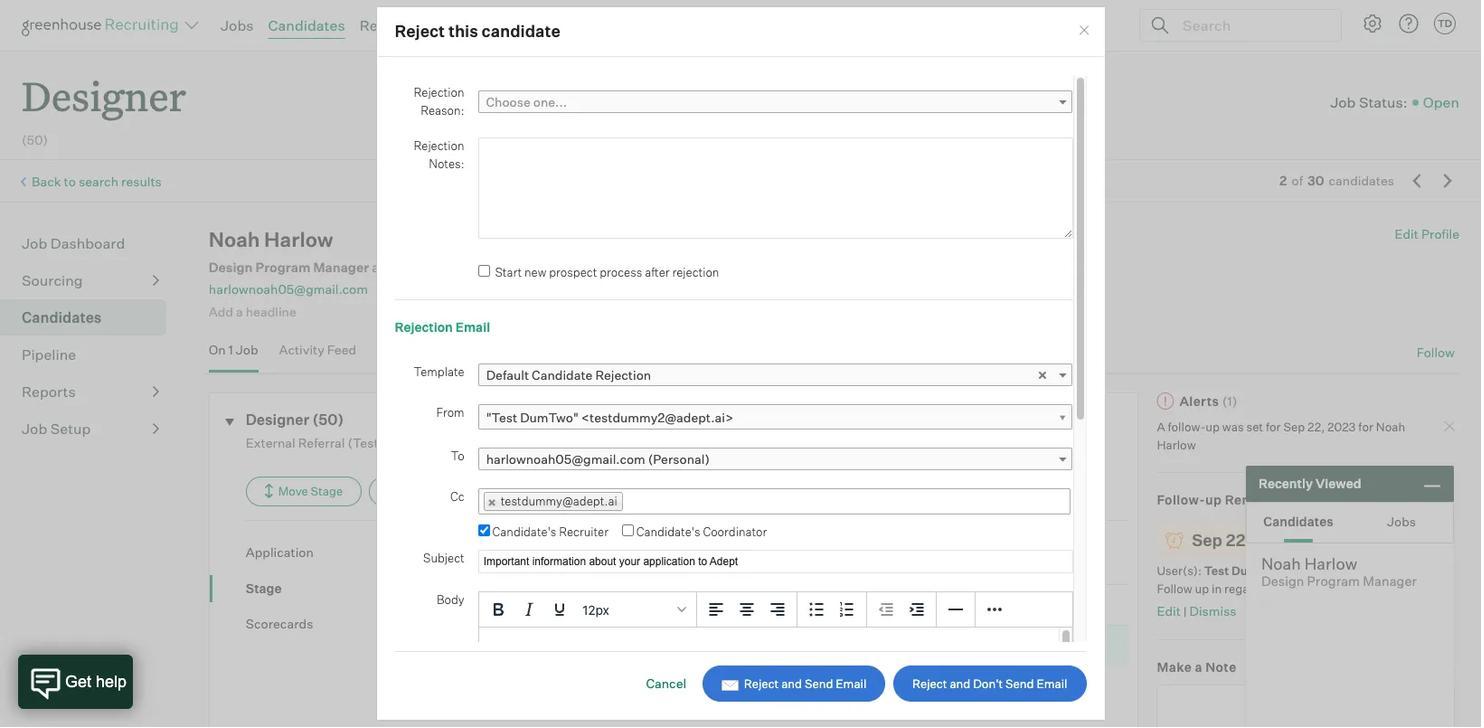Task type: describe. For each thing, give the bounding box(es) containing it.
external
[[246, 435, 295, 450]]

design for noah harlow design program manager
[[1262, 573, 1304, 590]]

stage)
[[638, 638, 679, 653]]

add button
[[532, 9, 627, 42]]

harlow inside a follow-up was set for sep 22, 2023 for noah harlow
[[1157, 437, 1196, 452]]

review
[[536, 556, 580, 571]]

integrations
[[428, 16, 510, 34]]

reminder
[[1225, 492, 1288, 507]]

job setup
[[22, 420, 91, 438]]

canada)
[[702, 282, 753, 298]]

555-555-5555
[[390, 282, 480, 298]]

dismiss link
[[1190, 603, 1237, 619]]

noah inside a follow-up was set for sep 22, 2023 for noah harlow
[[1376, 420, 1405, 434]]

12px
[[582, 602, 609, 617]]

job inside 'on 1 job' link
[[236, 342, 258, 357]]

follow link
[[1417, 344, 1455, 361]]

move stage button
[[246, 477, 362, 507]]

Start new prospect process after rejection checkbox
[[478, 265, 490, 277]]

rejection for email
[[395, 319, 453, 335]]

up inside 'user(s): test dummy follow up in regards to references edit | dismiss'
[[1195, 581, 1209, 596]]

sep inside a follow-up was set for sep 22, 2023 for noah harlow
[[1284, 420, 1305, 434]]

cancel link
[[646, 676, 687, 691]]

0 horizontal spatial 18,
[[684, 556, 701, 571]]

<testdummy2@adept.ai>
[[581, 409, 734, 425]]

designer (50)
[[246, 410, 344, 428]]

request availability
[[698, 682, 816, 697]]

prospect
[[549, 265, 597, 279]]

one...
[[533, 94, 567, 110]]

candidate's coordinator
[[636, 524, 767, 539]]

request availability button
[[698, 682, 816, 697]]

manager for noah harlow design program manager
[[1363, 573, 1417, 590]]

30
[[1308, 173, 1324, 188]]

follow inside 'user(s): test dummy follow up in regards to references edit | dismiss'
[[1157, 581, 1193, 596]]

references
[[1283, 581, 1342, 596]]

0 horizontal spatial reports
[[22, 383, 76, 401]]

2 horizontal spatial candidates
[[1264, 513, 1334, 529]]

3. preliminary screen (current stage)
[[446, 638, 679, 653]]

0 vertical spatial reports link
[[360, 16, 414, 34]]

tank
[[514, 597, 544, 612]]

harlow for noah harlow design program manager
[[1305, 553, 1358, 573]]

harlownoah05@gmail.com for 'harlownoah05@gmail.com' link
[[209, 282, 368, 297]]

scorecards
[[246, 616, 313, 631]]

choose one...
[[486, 94, 567, 110]]

up inside a follow-up was set for sep 22, 2023 for noah harlow
[[1206, 420, 1220, 434]]

reason:
[[421, 103, 464, 117]]

2
[[1280, 173, 1287, 188]]

0 horizontal spatial application
[[246, 544, 314, 560]]

this
[[448, 21, 478, 41]]

program for noah harlow design program manager at
[[255, 260, 311, 276]]

set
[[1247, 420, 1264, 434]]

3 toolbar from the left
[[867, 593, 937, 628]]

activity feed
[[279, 342, 356, 357]]

user(s):
[[1157, 564, 1202, 578]]

don't
[[973, 677, 1003, 691]]

dummy
[[1232, 564, 1277, 578]]

@mentions
[[1398, 660, 1455, 673]]

manager for noah harlow design program manager at
[[313, 260, 369, 276]]

noah for noah harlow design program manager at
[[209, 227, 260, 252]]

0 horizontal spatial 22,
[[1226, 530, 1251, 549]]

2023 down coordinator
[[704, 556, 734, 571]]

job for job setup
[[22, 420, 47, 438]]

harlow for noah harlow design program manager at
[[264, 227, 333, 252]]

regards
[[1225, 581, 1267, 596]]

follow-
[[1168, 420, 1206, 434]]

edit profile
[[1395, 226, 1460, 242]]

status:
[[1359, 93, 1408, 111]]

email inside reject and don't send email link
[[1037, 677, 1068, 691]]

designer for designer (50)
[[246, 410, 309, 428]]

move stage
[[278, 484, 343, 498]]

jobs
[[221, 16, 254, 34]]

profile
[[1422, 226, 1460, 242]]

a for add
[[236, 304, 243, 319]]

recently viewed
[[1259, 476, 1362, 491]]

0 vertical spatial follow
[[1417, 345, 1455, 360]]

job dashboard
[[22, 234, 125, 252]]

12px button
[[575, 594, 692, 625]]

user(s): test dummy follow up in regards to references edit | dismiss
[[1157, 564, 1342, 619]]

test
[[1204, 564, 1229, 578]]

1 horizontal spatial (50)
[[312, 410, 344, 428]]

rejection email
[[395, 319, 490, 335]]

1 vertical spatial up
[[1205, 492, 1222, 507]]

viewed
[[1316, 476, 1362, 491]]

+
[[1419, 492, 1428, 507]]

2023 up dummy
[[1255, 530, 1295, 549]]

2023 down "12px" group
[[736, 638, 767, 653]]

edit inside 'user(s): test dummy follow up in regards to references edit | dismiss'
[[1157, 603, 1181, 619]]

designer link
[[22, 51, 186, 126]]

preliminary
[[462, 638, 534, 653]]

1. application review applied on  sep 18, 2023 |
[[447, 556, 744, 571]]

1 vertical spatial candidates link
[[22, 307, 159, 328]]

design for noah harlow design program manager at
[[209, 260, 253, 276]]

0 horizontal spatial email
[[456, 319, 490, 335]]

sep 22, 2023
[[1192, 530, 1295, 549]]

default
[[486, 367, 529, 382]]

in
[[1212, 581, 1222, 596]]

2.
[[446, 597, 457, 612]]

1 send from the left
[[805, 677, 833, 691]]

3.
[[446, 638, 457, 653]]

"test dumtwo" <testdummy2@adept.ai>
[[486, 409, 734, 425]]

stage link
[[246, 579, 422, 597]]

1 horizontal spatial application
[[462, 556, 533, 571]]

close image
[[1077, 23, 1091, 37]]

job dashboard link
[[22, 233, 159, 254]]

rejection
[[672, 265, 719, 279]]

0 vertical spatial candidates link
[[268, 16, 345, 34]]

default candidate rejection
[[486, 367, 651, 382]]

candidates
[[1329, 173, 1394, 188]]

setup
[[50, 420, 91, 438]]

add for add
[[554, 16, 583, 34]]

after
[[645, 265, 670, 279]]

td button
[[1431, 9, 1460, 38]]

harlownoah05@gmail.com (personal)
[[486, 451, 710, 466]]

22, inside a follow-up was set for sep 22, 2023 for noah harlow
[[1308, 420, 1325, 434]]



Task type: locate. For each thing, give the bounding box(es) containing it.
manager
[[313, 260, 369, 276], [1363, 573, 1417, 590]]

18,
[[684, 556, 701, 571], [717, 638, 733, 653]]

rejection up notes:
[[414, 139, 464, 153]]

and inside reject and send email link
[[782, 677, 802, 691]]

22, up dummy
[[1226, 530, 1251, 549]]

screen
[[537, 638, 580, 653]]

rejection up details
[[395, 319, 453, 335]]

a left the note
[[1195, 659, 1203, 674]]

coordinator
[[703, 524, 767, 539]]

1 horizontal spatial add
[[554, 16, 583, 34]]

manager right references
[[1363, 573, 1417, 590]]

noah inside noah harlow design program manager at
[[209, 227, 260, 252]]

1 vertical spatial a
[[1195, 659, 1203, 674]]

back to search results
[[32, 174, 162, 189]]

1 vertical spatial reports link
[[22, 381, 159, 403]]

0 horizontal spatial candidates
[[22, 309, 102, 327]]

to down dummy
[[1270, 581, 1281, 596]]

sep
[[1284, 420, 1305, 434], [1192, 530, 1223, 549], [659, 556, 682, 571], [691, 638, 714, 653]]

(current
[[583, 638, 635, 653]]

Candidate's Recruiter checkbox
[[478, 524, 490, 536]]

reports down pipeline
[[22, 383, 76, 401]]

+ add link
[[1419, 491, 1455, 509]]

1 vertical spatial 22,
[[1226, 530, 1251, 549]]

stage right move
[[311, 484, 343, 498]]

(50) up back
[[22, 132, 48, 148]]

0 vertical spatial program
[[255, 260, 311, 276]]

harlow inside noah harlow design program manager at
[[264, 227, 333, 252]]

1 vertical spatial stage
[[246, 580, 282, 596]]

0 horizontal spatial edit
[[1157, 603, 1181, 619]]

candidate
[[532, 367, 593, 382]]

on
[[209, 342, 226, 357]]

candidate's for candidate's recruiter
[[492, 524, 556, 539]]

candidate's for candidate's coordinator
[[636, 524, 700, 539]]

1 candidate's from the left
[[492, 524, 556, 539]]

1 horizontal spatial reports
[[360, 16, 414, 34]]

1 horizontal spatial a
[[1195, 659, 1203, 674]]

program right dummy
[[1307, 573, 1360, 590]]

activity
[[279, 342, 324, 357]]

sep 18, 2023
[[691, 638, 767, 653]]

details
[[377, 342, 418, 357]]

harlownoah05@gmail.com for harlownoah05@gmail.com (personal)
[[486, 451, 645, 466]]

1 horizontal spatial follow
[[1417, 345, 1455, 360]]

harlow down "follow-"
[[1157, 437, 1196, 452]]

to
[[64, 174, 76, 189], [1270, 581, 1281, 596]]

email right availability
[[836, 677, 867, 691]]

2 horizontal spatial reject
[[912, 677, 947, 691]]

reject for reject and send email
[[744, 677, 779, 691]]

email down 5555
[[456, 319, 490, 335]]

0 horizontal spatial follow
[[1157, 581, 1193, 596]]

1 horizontal spatial edit
[[1395, 226, 1419, 242]]

and inside reject and don't send email link
[[950, 677, 971, 691]]

1 vertical spatial manager
[[1363, 573, 1417, 590]]

1 for from the left
[[1266, 420, 1281, 434]]

0 horizontal spatial stage
[[246, 580, 282, 596]]

| right edit link
[[1183, 604, 1187, 619]]

details link
[[377, 342, 418, 368]]

0 horizontal spatial (50)
[[22, 132, 48, 148]]

scorecards link
[[246, 615, 422, 633]]

2 555- from the left
[[419, 282, 449, 298]]

noah inside noah harlow design program manager
[[1262, 553, 1301, 573]]

program inside noah harlow design program manager
[[1307, 573, 1360, 590]]

program for noah harlow design program manager
[[1307, 573, 1360, 590]]

2023 up viewed
[[1328, 420, 1356, 434]]

2 send from the left
[[1006, 677, 1034, 691]]

a left headline
[[236, 304, 243, 319]]

0 horizontal spatial a
[[236, 304, 243, 319]]

| inside 'user(s): test dummy follow up in regards to references edit | dismiss'
[[1183, 604, 1187, 619]]

back to search results link
[[32, 174, 162, 189]]

reject
[[395, 21, 445, 41], [744, 677, 779, 691], [912, 677, 947, 691]]

for up viewed
[[1359, 420, 1374, 434]]

harlownoah05@gmail.com (personal) link
[[478, 447, 1072, 470]]

noah
[[209, 227, 260, 252], [1376, 420, 1405, 434], [1262, 553, 1301, 573]]

designer down greenhouse recruiting image
[[22, 69, 186, 122]]

1 horizontal spatial for
[[1359, 420, 1374, 434]]

1 vertical spatial to
[[1270, 581, 1281, 596]]

application down move
[[246, 544, 314, 560]]

sep right on
[[659, 556, 682, 571]]

reports left the this
[[360, 16, 414, 34]]

22, up recently viewed
[[1308, 420, 1325, 434]]

0 vertical spatial up
[[1206, 420, 1220, 434]]

configure image
[[1362, 13, 1384, 34]]

design
[[209, 260, 253, 276], [1262, 573, 1304, 590]]

referral
[[298, 435, 345, 450]]

0 horizontal spatial harlownoah05@gmail.com
[[209, 282, 368, 297]]

| down coordinator
[[737, 556, 741, 571]]

1 horizontal spatial |
[[1183, 604, 1187, 619]]

0 horizontal spatial candidate's
[[492, 524, 556, 539]]

1 horizontal spatial email
[[836, 677, 867, 691]]

Search text field
[[1178, 12, 1325, 38]]

harlownoah05@gmail.com up testdummy@adept.ai
[[486, 451, 645, 466]]

job inside job dashboard link
[[22, 234, 47, 252]]

add right + at the right
[[1431, 492, 1455, 507]]

edit link
[[1157, 603, 1181, 619]]

1 toolbar from the left
[[697, 593, 797, 628]]

1 horizontal spatial harlow
[[1157, 437, 1196, 452]]

applied
[[592, 556, 638, 571]]

add up one...
[[554, 16, 583, 34]]

body
[[437, 593, 465, 607]]

make
[[1157, 659, 1192, 674]]

noah harlow design program manager
[[1262, 553, 1417, 590]]

0 horizontal spatial add
[[209, 304, 233, 319]]

(50) up referral
[[312, 410, 344, 428]]

2 vertical spatial noah
[[1262, 553, 1301, 573]]

availability
[[750, 682, 816, 697]]

0 horizontal spatial harlow
[[264, 227, 333, 252]]

1 horizontal spatial harlownoah05@gmail.com
[[486, 451, 645, 466]]

reject and send email
[[744, 677, 867, 691]]

0 horizontal spatial designer
[[22, 69, 186, 122]]

0 vertical spatial harlow
[[264, 227, 333, 252]]

harlow up references
[[1305, 553, 1358, 573]]

rejection notes:
[[414, 139, 464, 171]]

job for job status:
[[1330, 93, 1356, 111]]

2 candidate's from the left
[[636, 524, 700, 539]]

1 horizontal spatial 18,
[[717, 638, 733, 653]]

0 vertical spatial candidates
[[268, 16, 345, 34]]

and
[[782, 677, 802, 691], [950, 677, 971, 691]]

"test
[[486, 409, 517, 425]]

rejection for notes:
[[414, 139, 464, 153]]

rejection up reason:
[[414, 85, 464, 100]]

start new prospect process after rejection
[[495, 265, 719, 279]]

to inside 'user(s): test dummy follow up in regards to references edit | dismiss'
[[1270, 581, 1281, 596]]

(gmt-
[[502, 282, 542, 298]]

notes:
[[429, 156, 464, 171]]

1 vertical spatial program
[[1307, 573, 1360, 590]]

1 horizontal spatial stage
[[311, 484, 343, 498]]

testdummy@adept.ai
[[501, 494, 617, 508]]

2 vertical spatial add
[[1431, 492, 1455, 507]]

pipeline link
[[22, 344, 159, 366]]

0 vertical spatial to
[[64, 174, 76, 189]]

0 vertical spatial (50)
[[22, 132, 48, 148]]

greenhouse recruiting image
[[22, 14, 184, 36]]

sep right the clock image
[[1192, 530, 1223, 549]]

2 and from the left
[[950, 677, 971, 691]]

and for send
[[782, 677, 802, 691]]

up left reminder
[[1205, 492, 1222, 507]]

(us
[[663, 282, 687, 298]]

1 horizontal spatial designer
[[246, 410, 309, 428]]

1 vertical spatial harlownoah05@gmail.com
[[486, 451, 645, 466]]

0 vertical spatial a
[[236, 304, 243, 319]]

from
[[436, 405, 465, 419]]

2 toolbar from the left
[[797, 593, 867, 628]]

1 vertical spatial candidates
[[22, 309, 102, 327]]

up left in on the right bottom of page
[[1195, 581, 1209, 596]]

design inside noah harlow design program manager at
[[209, 260, 253, 276]]

18, down candidate's coordinator
[[684, 556, 701, 571]]

for right set
[[1266, 420, 1281, 434]]

on
[[641, 556, 656, 571]]

job inside job setup link
[[22, 420, 47, 438]]

0 horizontal spatial reports link
[[22, 381, 159, 403]]

0 horizontal spatial reject
[[395, 21, 445, 41]]

1 horizontal spatial reports link
[[360, 16, 414, 34]]

reject for reject and don't send email
[[912, 677, 947, 691]]

noah for noah harlow design program manager
[[1262, 553, 1301, 573]]

email
[[456, 319, 490, 335], [836, 677, 867, 691], [1037, 677, 1068, 691]]

1 horizontal spatial candidates
[[268, 16, 345, 34]]

up
[[1206, 420, 1220, 434], [1205, 492, 1222, 507], [1195, 581, 1209, 596]]

0 vertical spatial 22,
[[1308, 420, 1325, 434]]

activity feed link
[[279, 342, 356, 368]]

add up on
[[209, 304, 233, 319]]

noah harlow design program manager at
[[209, 227, 387, 276]]

None text field
[[478, 138, 1073, 239], [623, 490, 641, 513], [1157, 685, 1455, 727], [478, 138, 1073, 239], [623, 490, 641, 513], [1157, 685, 1455, 727]]

(test
[[348, 435, 379, 450]]

1 vertical spatial designer
[[246, 410, 309, 428]]

reject and don't send email link
[[893, 666, 1087, 702]]

12px group
[[479, 593, 1072, 628]]

1 horizontal spatial manager
[[1363, 573, 1417, 590]]

candidate's up on
[[636, 524, 700, 539]]

0 horizontal spatial noah
[[209, 227, 260, 252]]

stage inside button
[[311, 484, 343, 498]]

0 vertical spatial designer
[[22, 69, 186, 122]]

a
[[1157, 420, 1165, 434]]

cc
[[450, 489, 465, 504]]

reject this candidate dialog
[[376, 6, 1106, 727]]

sep right set
[[1284, 420, 1305, 434]]

edit down user(s): on the bottom right
[[1157, 603, 1181, 619]]

reject this candidate
[[395, 21, 560, 41]]

0 vertical spatial noah
[[209, 227, 260, 252]]

1 vertical spatial harlow
[[1157, 437, 1196, 452]]

12px toolbar
[[479, 593, 697, 628]]

recruiter
[[559, 524, 609, 539]]

1 horizontal spatial send
[[1006, 677, 1034, 691]]

choose
[[486, 94, 531, 110]]

add for add a headline
[[209, 304, 233, 319]]

email inside reject and send email link
[[836, 677, 867, 691]]

external referral (test dummy)
[[246, 435, 436, 450]]

to right back
[[64, 174, 76, 189]]

1 horizontal spatial candidates link
[[268, 16, 345, 34]]

0 horizontal spatial candidates link
[[22, 307, 159, 328]]

2 vertical spatial up
[[1195, 581, 1209, 596]]

0 vertical spatial |
[[737, 556, 741, 571]]

follow-up reminder
[[1157, 492, 1288, 507]]

1 and from the left
[[782, 677, 802, 691]]

designer up external
[[246, 410, 309, 428]]

harlow up 'harlownoah05@gmail.com' link
[[264, 227, 333, 252]]

0 vertical spatial edit
[[1395, 226, 1419, 242]]

time
[[629, 282, 661, 298]]

open
[[1423, 93, 1460, 111]]

harlow inside noah harlow design program manager
[[1305, 553, 1358, 573]]

td
[[1438, 17, 1452, 30]]

2 horizontal spatial email
[[1037, 677, 1068, 691]]

candidates down recently viewed
[[1264, 513, 1334, 529]]

candidates link right jobs link
[[268, 16, 345, 34]]

process
[[600, 265, 642, 279]]

1 horizontal spatial to
[[1270, 581, 1281, 596]]

1 horizontal spatial program
[[1307, 573, 1360, 590]]

2 horizontal spatial noah
[[1376, 420, 1405, 434]]

0 horizontal spatial send
[[805, 677, 833, 691]]

|
[[737, 556, 741, 571], [1183, 604, 1187, 619]]

add inside popup button
[[554, 16, 583, 34]]

18, up request
[[717, 638, 733, 653]]

1 vertical spatial noah
[[1376, 420, 1405, 434]]

edit left profile
[[1395, 226, 1419, 242]]

0 horizontal spatial manager
[[313, 260, 369, 276]]

1 vertical spatial reports
[[22, 383, 76, 401]]

move
[[278, 484, 308, 498]]

manager inside noah harlow design program manager at
[[313, 260, 369, 276]]

1
[[229, 342, 233, 357]]

2023
[[1328, 420, 1356, 434], [1255, 530, 1295, 549], [704, 556, 734, 571], [736, 638, 767, 653]]

1 vertical spatial |
[[1183, 604, 1187, 619]]

candidates link up 'pipeline' link on the left of page
[[22, 307, 159, 328]]

manager left at
[[313, 260, 369, 276]]

reports link up job setup link
[[22, 381, 159, 403]]

application down candidate's recruiter option
[[462, 556, 533, 571]]

job right the '1'
[[236, 342, 258, 357]]

new
[[525, 265, 547, 279]]

0 vertical spatial reports
[[360, 16, 414, 34]]

1 horizontal spatial reject
[[744, 677, 779, 691]]

job left status:
[[1330, 93, 1356, 111]]

1 vertical spatial (50)
[[312, 410, 344, 428]]

candidates
[[268, 16, 345, 34], [22, 309, 102, 327], [1264, 513, 1334, 529]]

0 vertical spatial add
[[554, 16, 583, 34]]

program
[[255, 260, 311, 276], [1307, 573, 1360, 590]]

job for job dashboard
[[22, 234, 47, 252]]

1 horizontal spatial and
[[950, 677, 971, 691]]

was
[[1222, 420, 1244, 434]]

design inside noah harlow design program manager
[[1262, 573, 1304, 590]]

start
[[495, 265, 522, 279]]

up left was
[[1206, 420, 1220, 434]]

clock image
[[1166, 532, 1184, 549]]

template
[[414, 364, 465, 379]]

job
[[1330, 93, 1356, 111], [22, 234, 47, 252], [236, 342, 258, 357], [22, 420, 47, 438]]

1 vertical spatial add
[[209, 304, 233, 319]]

0 horizontal spatial to
[[64, 174, 76, 189]]

stage up scorecards
[[246, 580, 282, 596]]

application link
[[246, 544, 422, 561]]

0 horizontal spatial for
[[1266, 420, 1281, 434]]

1 horizontal spatial noah
[[1262, 553, 1301, 573]]

0 horizontal spatial design
[[209, 260, 253, 276]]

(gmt-07:00) pacific time (us & canada)
[[502, 282, 753, 298]]

manager inside noah harlow design program manager
[[1363, 573, 1417, 590]]

2 vertical spatial candidates
[[1264, 513, 1334, 529]]

reject for reject this candidate
[[395, 21, 445, 41]]

at
[[372, 260, 384, 276]]

email right "don't"
[[1037, 677, 1068, 691]]

add
[[554, 16, 583, 34], [209, 304, 233, 319], [1431, 492, 1455, 507]]

rejection for reason:
[[414, 85, 464, 100]]

0 vertical spatial harlownoah05@gmail.com
[[209, 282, 368, 297]]

reports link left the this
[[360, 16, 414, 34]]

toolbar
[[697, 593, 797, 628], [797, 593, 867, 628], [867, 593, 937, 628]]

1 horizontal spatial candidate's
[[636, 524, 700, 539]]

harlownoah05@gmail.com
[[209, 282, 368, 297], [486, 451, 645, 466]]

2 for from the left
[[1359, 420, 1374, 434]]

and for don't
[[950, 677, 971, 691]]

dashboard
[[50, 234, 125, 252]]

program inside noah harlow design program manager at
[[255, 260, 311, 276]]

candidates down the sourcing
[[22, 309, 102, 327]]

note
[[1206, 659, 1237, 674]]

candidates link
[[268, 16, 345, 34], [22, 307, 159, 328]]

(personal)
[[648, 451, 710, 466]]

harlownoah05@gmail.com inside reject this candidate dialog
[[486, 451, 645, 466]]

harlownoah05@gmail.com up headline
[[209, 282, 368, 297]]

0 vertical spatial manager
[[313, 260, 369, 276]]

2 of 30 candidates
[[1280, 173, 1394, 188]]

candidates right jobs link
[[268, 16, 345, 34]]

candidate's right candidate's recruiter option
[[492, 524, 556, 539]]

2 horizontal spatial harlow
[[1305, 553, 1358, 573]]

1 vertical spatial 18,
[[717, 638, 733, 653]]

a for make
[[1195, 659, 1203, 674]]

0 vertical spatial 18,
[[684, 556, 701, 571]]

(50)
[[22, 132, 48, 148], [312, 410, 344, 428]]

1 vertical spatial edit
[[1157, 603, 1181, 619]]

designer for designer
[[22, 69, 186, 122]]

2023 inside a follow-up was set for sep 22, 2023 for noah harlow
[[1328, 420, 1356, 434]]

Subject text field
[[478, 550, 1073, 574]]

program up 'harlownoah05@gmail.com' link
[[255, 260, 311, 276]]

sep right stage)
[[691, 638, 714, 653]]

1 555- from the left
[[390, 282, 419, 298]]

rejection up "test dumtwo" <testdummy2@adept.ai>
[[595, 367, 651, 382]]

1 horizontal spatial 22,
[[1308, 420, 1325, 434]]

job up the sourcing
[[22, 234, 47, 252]]

rejection inside default candidate rejection link
[[595, 367, 651, 382]]

0 horizontal spatial program
[[255, 260, 311, 276]]

0 horizontal spatial |
[[737, 556, 741, 571]]

1 horizontal spatial design
[[1262, 573, 1304, 590]]

to
[[451, 448, 465, 463]]

reject and don't send email
[[912, 677, 1068, 691]]

edit
[[1395, 226, 1419, 242], [1157, 603, 1181, 619]]

job left setup on the left
[[22, 420, 47, 438]]

Candidate's Coordinator checkbox
[[622, 524, 634, 536]]

0 vertical spatial design
[[209, 260, 253, 276]]



Task type: vqa. For each thing, say whether or not it's contained in the screenshot.
the bottom Civil
no



